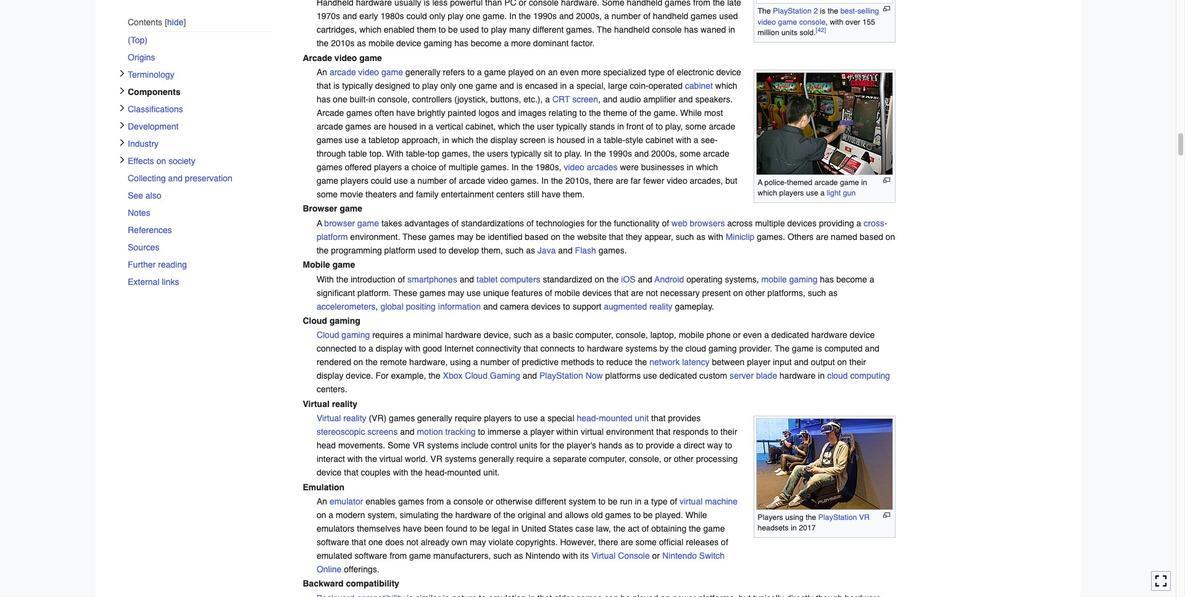 Task type: locate. For each thing, give the bounding box(es) containing it.
type
[[649, 67, 665, 77], [651, 497, 668, 507]]

games up through
[[317, 135, 343, 145]]

devices up the support
[[583, 288, 612, 298]]

1 vertical spatial their
[[721, 427, 737, 437]]

have right "still"
[[542, 190, 561, 199]]

them.
[[563, 190, 585, 199]]

2 horizontal spatial device
[[850, 331, 875, 340]]

in left front
[[617, 122, 624, 132]]

in inside players using the playstation vr headsets in 2017
[[791, 524, 797, 533]]

1 horizontal spatial require
[[516, 454, 543, 464]]

require down control
[[516, 454, 543, 464]]

1 horizontal spatial head-
[[577, 414, 599, 424]]

mobile gaming link
[[762, 274, 818, 284]]

dedicated inside xbox cloud gaming and playstation now platforms use dedicated custom server blade hardware in cloud computing centers.
[[660, 371, 697, 381]]

a left "basic"
[[546, 331, 551, 340]]

require inside to immerse a player within virtual environment that responds to their head movements. some vr systems include control units for the player's hands as to provide a direct way to interact with the virtual world. vr systems generally require a separate computer, console, or other processing device that couples with the head-mounted unit.
[[516, 454, 543, 464]]

1 vertical spatial mounted
[[447, 468, 481, 478]]

to inside has become a significant platform. these games may use unique features of mobile devices that are not necessary present on other platforms, such as accelerometers , global positing information and camera devices to support augmented reality gameplay.
[[563, 302, 570, 312]]

is inside requires a minimal hardware device, such as a basic computer, console, laptop, mobile phone or even a dedicated hardware device connected to a display with good internet connectivity that connects to hardware systems by the cloud gaming provider. the game is computed and rendered on the remote hardware, using a number of predictive methods to reduce the
[[816, 344, 822, 354]]

were
[[620, 162, 639, 172]]

modern
[[336, 510, 365, 520]]

4 x small image from the top
[[118, 139, 126, 146]]

use
[[345, 135, 359, 145], [394, 176, 408, 186], [806, 189, 818, 198], [467, 288, 481, 298], [643, 371, 657, 381], [524, 414, 538, 424]]

from
[[427, 497, 444, 507], [390, 551, 407, 561]]

0 vertical spatial cabinet
[[685, 81, 713, 91]]

some up "console"
[[636, 538, 657, 548]]

display inside , and audio amplifier and speakers. arcade games often have brightly painted logos and images relating to the theme of the game. while most arcade games are housed in a vertical cabinet, which the user typically stands in front of to play, some arcade games use a tabletop approach, in which the display screen is housed in a table-style cabinet with a see- through table top. with table-top games, the users typically sit to play. in the 1990s and 2000s, some arcade games offered players a choice of multiple games. in the 1980s,
[[491, 135, 517, 145]]

global
[[381, 302, 404, 312]]

the up million
[[758, 6, 771, 16]]

0 horizontal spatial cabinet
[[646, 135, 674, 145]]

console inside best-selling video game console
[[799, 17, 826, 26]]

1 vertical spatial from
[[390, 551, 407, 561]]

of inside requires a minimal hardware device, such as a basic computer, console, laptop, mobile phone or even a dedicated hardware device connected to a display with good internet connectivity that connects to hardware systems by the cloud gaming provider. the game is computed and rendered on the remote hardware, using a number of predictive methods to reduce the
[[512, 358, 519, 368]]

0 horizontal spatial their
[[721, 427, 737, 437]]

0 vertical spatial type
[[649, 67, 665, 77]]

1 horizontal spatial with
[[386, 149, 404, 159]]

of up gaming
[[512, 358, 519, 368]]

an inside an emulator enables games from a console or otherwise different system to be run in a type of virtual machine on a modern system, simulating the hardware of the original and allows old games to be played. while emulators themselves have been found to be legal in united states case law, the act of obtaining the game software that one does not already own may violate copyrights. however, there are some official releases of emulated software from game manufacturers, such as nintendo with its
[[317, 497, 327, 507]]

cloud down output
[[827, 371, 848, 381]]

2
[[814, 6, 818, 16]]

and down society
[[168, 173, 182, 183]]

in up approach,
[[419, 122, 426, 132]]

law,
[[596, 524, 611, 534]]

0 vertical spatial in
[[585, 149, 592, 159]]

theaters
[[366, 190, 397, 199]]

games. down cross- platform link
[[599, 246, 627, 255]]

1 horizontal spatial mounted
[[599, 414, 633, 424]]

case
[[576, 524, 594, 534]]

systems down "include" at the bottom
[[445, 454, 477, 464]]

gameplay.
[[675, 302, 714, 312]]

cloud inside xbox cloud gaming and playstation now platforms use dedicated custom server blade hardware in cloud computing centers.
[[465, 371, 488, 381]]

such inside an emulator enables games from a console or otherwise different system to be run in a type of virtual machine on a modern system, simulating the hardware of the original and allows old games to be played. while emulators themselves have been found to be legal in united states case law, the act of obtaining the game software that one does not already own may violate copyrights. however, there are some official releases of emulated software from game manufacturers, such as nintendo with its
[[493, 551, 512, 561]]

virtual reality link
[[317, 414, 366, 424]]

1 horizontal spatial devices
[[583, 288, 612, 298]]

are inside games. others are named based on the programming platform used to develop them, such as
[[816, 232, 829, 242]]

units right control
[[519, 441, 538, 451]]

1 vertical spatial head-
[[425, 468, 447, 478]]

2 vertical spatial ,
[[376, 302, 378, 312]]

the down images
[[523, 122, 535, 132]]

x small image for terminology
[[118, 70, 126, 77]]

does
[[385, 538, 404, 548]]

the
[[758, 6, 771, 16], [775, 344, 790, 354]]

0 horizontal spatial even
[[560, 67, 579, 77]]

unique
[[483, 288, 509, 298]]

with down best-
[[830, 17, 844, 26]]

multiple
[[449, 162, 478, 172], [755, 218, 785, 228]]

0 horizontal spatial with
[[317, 274, 334, 284]]

other inside has become a significant platform. these games may use unique features of mobile devices that are not necessary present on other platforms, such as accelerometers , global positing information and camera devices to support augmented reality gameplay.
[[745, 288, 765, 298]]

are inside has become a significant platform. these games may use unique features of mobile devices that are not necessary present on other platforms, such as accelerometers , global positing information and camera devices to support augmented reality gameplay.
[[631, 288, 644, 298]]

0 vertical spatial number
[[418, 176, 447, 186]]

components link
[[127, 83, 281, 100]]

backward
[[303, 579, 344, 589]]

reality inside virtual reality (vr) games generally require players to use a special head-mounted unit that provides stereoscopic screens and motion tracking
[[343, 414, 366, 424]]

browsers
[[690, 218, 725, 228]]

special
[[548, 414, 574, 424]]

in inside were businesses in which game players could use a number of arcade video games. in the 2010s, there are far fewer video arcades, but some movie theaters and family entertainment centers still have them.
[[687, 162, 694, 172]]

2 vertical spatial cloud
[[465, 371, 488, 381]]

logos
[[479, 108, 499, 118]]

0 horizontal spatial units
[[519, 441, 538, 451]]

[42] link
[[816, 26, 826, 33]]

mounted inside to immerse a player within virtual environment that responds to their head movements. some vr systems include control units for the player's hands as to provide a direct way to interact with the virtual world. vr systems generally require a separate computer, console, or other processing device that couples with the head-mounted unit.
[[447, 468, 481, 478]]

in inside the which has one built-in console, controllers (joystick, buttons, etc.), a
[[369, 94, 375, 104]]

cross- platform link
[[317, 218, 887, 242]]

collecting and preservation link
[[127, 170, 272, 187]]

0 vertical spatial mounted
[[599, 414, 633, 424]]

official
[[659, 538, 684, 548]]

the down hardware,
[[429, 371, 441, 381]]

reality for virtual reality
[[332, 399, 357, 409]]

a left the light
[[821, 189, 825, 198]]

1 vertical spatial in
[[512, 162, 519, 172]]

virtual console or
[[591, 551, 662, 561]]

are inside were businesses in which game players could use a number of arcade video games. in the 2010s, there are far fewer video arcades, but some movie theaters and family entertainment centers still have them.
[[616, 176, 628, 186]]

are up virtual console or
[[621, 538, 633, 548]]

housed up play.
[[557, 135, 585, 145]]

games inside has become a significant platform. these games may use unique features of mobile devices that are not necessary present on other platforms, such as accelerometers , global positing information and camera devices to support augmented reality gameplay.
[[420, 288, 446, 298]]

are inside an emulator enables games from a console or otherwise different system to be run in a type of virtual machine on a modern system, simulating the hardware of the original and allows old games to be played. while emulators themselves have been found to be legal in united states case law, the act of obtaining the game software that one does not already own may violate copyrights. however, there are some official releases of emulated software from game manufacturers, such as nintendo with its
[[621, 538, 633, 548]]

gaming inside requires a minimal hardware device, such as a basic computer, console, laptop, mobile phone or even a dedicated hardware device connected to a display with good internet connectivity that connects to hardware systems by the cloud gaming provider. the game is computed and rendered on the remote hardware, using a number of predictive methods to reduce the
[[709, 344, 737, 354]]

0 horizontal spatial device
[[317, 468, 342, 478]]

1 horizontal spatial nintendo
[[662, 551, 697, 561]]

0 vertical spatial reality
[[650, 302, 673, 312]]

device inside to immerse a player within virtual environment that responds to their head movements. some vr systems include control units for the player's hands as to provide a direct way to interact with the virtual world. vr systems generally require a separate computer, console, or other processing device that couples with the head-mounted unit.
[[317, 468, 342, 478]]

a left separate
[[546, 454, 551, 464]]

1 horizontal spatial ,
[[598, 94, 601, 104]]

device inside requires a minimal hardware device, such as a basic computer, console, laptop, mobile phone or even a dedicated hardware device connected to a display with good internet connectivity that connects to hardware systems by the cloud gaming provider. the game is computed and rendered on the remote hardware, using a number of predictive methods to reduce the
[[850, 331, 875, 340]]

gaming
[[789, 274, 818, 284], [330, 316, 360, 326], [342, 331, 370, 340], [709, 344, 737, 354]]

1 vertical spatial while
[[686, 510, 707, 520]]

have
[[396, 108, 415, 118], [542, 190, 561, 199], [403, 524, 422, 534]]

2 x small image from the top
[[118, 87, 126, 94]]

1 vertical spatial for
[[540, 441, 550, 451]]

0 horizontal spatial software
[[317, 538, 349, 548]]

0 horizontal spatial has
[[317, 94, 331, 104]]

use up table
[[345, 135, 359, 145]]

use inside xbox cloud gaming and playstation now platforms use dedicated custom server blade hardware in cloud computing centers.
[[643, 371, 657, 381]]

the down 1980s,
[[551, 176, 563, 186]]

1 vertical spatial has
[[820, 274, 834, 284]]

virtual up 'player's' at the bottom of page
[[581, 427, 604, 437]]

buttons,
[[491, 94, 521, 104]]

on inside the between player input and output on their display device. for example, the
[[837, 358, 847, 368]]

cloud right xbox
[[465, 371, 488, 381]]

of up switch
[[721, 538, 728, 548]]

components
[[127, 87, 180, 97]]

browser game link
[[324, 218, 379, 228]]

effects on society
[[127, 156, 195, 166]]

cloud gaming link
[[317, 331, 370, 340]]

generally inside to immerse a player within virtual environment that responds to their head movements. some vr systems include control units for the player's hands as to provide a direct way to interact with the virtual world. vr systems generally require a separate computer, console, or other processing device that couples with the head-mounted unit.
[[479, 454, 514, 464]]

requires a minimal hardware device, such as a basic computer, console, laptop, mobile phone or even a dedicated hardware device connected to a display with good internet connectivity that connects to hardware systems by the cloud gaming provider. the game is computed and rendered on the remote hardware, using a number of predictive methods to reduce the
[[317, 331, 880, 368]]

0 vertical spatial from
[[427, 497, 444, 507]]

1 vertical spatial console,
[[616, 331, 648, 340]]

the up significant
[[336, 274, 348, 284]]

with down movements.
[[347, 454, 363, 464]]

best-selling video game console link
[[758, 6, 879, 26]]

a right immerse
[[523, 427, 528, 437]]

0 horizontal spatial platform
[[317, 232, 348, 242]]

the right by
[[671, 344, 683, 354]]

, for and
[[598, 94, 601, 104]]

some up see-
[[685, 122, 707, 132]]

0 vertical spatial computer,
[[576, 331, 614, 340]]

typically up built-
[[342, 81, 373, 91]]

0 horizontal spatial devices
[[531, 302, 561, 312]]

hardware inside an emulator enables games from a console or otherwise different system to be run in a type of virtual machine on a modern system, simulating the hardware of the original and allows old games to be played. while emulators themselves have been found to be legal in united states case law, the act of obtaining the game software that one does not already own may violate copyrights. however, there are some official releases of emulated software from game manufacturers, such as nintendo with its
[[455, 510, 491, 520]]

not inside has become a significant platform. these games may use unique features of mobile devices that are not necessary present on other platforms, such as accelerometers , global positing information and camera devices to support augmented reality gameplay.
[[646, 288, 658, 298]]

be
[[476, 232, 486, 242], [608, 497, 618, 507], [643, 510, 653, 520], [479, 524, 489, 534]]

1 horizontal spatial based
[[860, 232, 883, 242]]

software up emulated
[[317, 538, 349, 548]]

0 vertical spatial using
[[450, 358, 471, 368]]

1 horizontal spatial their
[[849, 358, 866, 368]]

games. down the users on the top of the page
[[481, 162, 509, 172]]

a left crt
[[545, 94, 550, 104]]

such inside has become a significant platform. these games may use unique features of mobile devices that are not necessary present on other platforms, such as accelerometers , global positing information and camera devices to support augmented reality gameplay.
[[808, 288, 826, 298]]

generally inside "generally refers to a game played on an even more specialized type of electronic device that is typically designed to play only one game and is encased in a special, large coin-operated"
[[405, 67, 441, 77]]

basic
[[553, 331, 573, 340]]

have right often
[[396, 108, 415, 118]]

with the introduction of smartphones and tablet computers standardized on the ios and android operating systems, mobile gaming
[[317, 274, 818, 284]]

1 vertical spatial require
[[516, 454, 543, 464]]

top.
[[369, 149, 384, 159]]

in up video arcades
[[585, 149, 592, 159]]

enables
[[366, 497, 396, 507]]

virtual for virtual reality (vr) games generally require players to use a special head-mounted unit that provides stereoscopic screens and motion tracking
[[317, 414, 341, 424]]

dedicated up input
[[772, 331, 809, 340]]

computer, inside requires a minimal hardware device, such as a basic computer, console, laptop, mobile phone or even a dedicated hardware device connected to a display with good internet connectivity that connects to hardware systems by the cloud gaming provider. the game is computed and rendered on the remote hardware, using a number of predictive methods to reduce the
[[576, 331, 614, 340]]

that inside has become a significant platform. these games may use unique features of mobile devices that are not necessary present on other platforms, such as accelerometers , global positing information and camera devices to support augmented reality gameplay.
[[614, 288, 629, 298]]

such down identified
[[505, 246, 524, 255]]

of inside has become a significant platform. these games may use unique features of mobile devices that are not necessary present on other platforms, such as accelerometers , global positing information and camera devices to support augmented reality gameplay.
[[545, 288, 552, 298]]

which inside were businesses in which game players could use a number of arcade video games. in the 2010s, there are far fewer video arcades, but some movie theaters and family entertainment centers still have them.
[[696, 162, 718, 172]]

android
[[655, 274, 684, 284]]

1 nintendo from the left
[[526, 551, 560, 561]]

1 vertical spatial display
[[376, 344, 403, 354]]

0 horizontal spatial a
[[317, 218, 322, 228]]

0 horizontal spatial vr
[[413, 441, 425, 451]]

0 vertical spatial screen
[[572, 94, 598, 104]]

which inside the which has one built-in console, controllers (joystick, buttons, etc.), a
[[715, 81, 737, 91]]

that inside virtual reality (vr) games generally require players to use a special head-mounted unit that provides stereoscopic screens and motion tracking
[[651, 414, 666, 424]]

while inside , and audio amplifier and speakers. arcade games often have brightly painted logos and images relating to the theme of the game. while most arcade games are housed in a vertical cabinet, which the user typically stands in front of to play, some arcade games use a tabletop approach, in which the display screen is housed in a table-style cabinet with a see- through table top. with table-top games, the users typically sit to play. in the 1990s and 2000s, some arcade games offered players a choice of multiple games. in the 1980s,
[[680, 108, 702, 118]]

amplifier
[[643, 94, 676, 104]]

systems inside requires a minimal hardware device, such as a basic computer, console, laptop, mobile phone or even a dedicated hardware device connected to a display with good internet connectivity that connects to hardware systems by the cloud gaming provider. the game is computed and rendered on the remote hardware, using a number of predictive methods to reduce the
[[626, 344, 657, 354]]

hardware inside xbox cloud gaming and playstation now platforms use dedicated custom server blade hardware in cloud computing centers.
[[780, 371, 816, 381]]

0 vertical spatial ,
[[826, 17, 828, 26]]

1 vertical spatial player
[[530, 427, 554, 437]]

for inside to immerse a player within virtual environment that responds to their head movements. some vr systems include control units for the player's hands as to provide a direct way to interact with the virtual world. vr systems generally require a separate computer, console, or other processing device that couples with the head-mounted unit.
[[540, 441, 550, 451]]

java and flash games.
[[538, 246, 627, 255]]

x small image left terminology
[[118, 70, 126, 77]]

nintendo down copyrights.
[[526, 551, 560, 561]]

use down the network
[[643, 371, 657, 381]]

computers
[[500, 274, 540, 284]]

the inside requires a minimal hardware device, such as a basic computer, console, laptop, mobile phone or even a dedicated hardware device connected to a display with good internet connectivity that connects to hardware systems by the cloud gaming provider. the game is computed and rendered on the remote hardware, using a number of predictive methods to reduce the
[[775, 344, 790, 354]]

a police-themed arcade game in which players use a
[[758, 178, 867, 198]]

2 vertical spatial playstation
[[818, 513, 857, 522]]

display inside requires a minimal hardware device, such as a basic computer, console, laptop, mobile phone or even a dedicated hardware device connected to a display with good internet connectivity that connects to hardware systems by the cloud gaming provider. the game is computed and rendered on the remote hardware, using a number of predictive methods to reduce the
[[376, 344, 403, 354]]

3 x small image from the top
[[118, 104, 126, 112]]

0 vertical spatial display
[[491, 135, 517, 145]]

systems,
[[725, 274, 759, 284]]

2 horizontal spatial display
[[491, 135, 517, 145]]

2 vertical spatial vr
[[859, 513, 870, 522]]

units left sold. at the right top of page
[[782, 28, 798, 37]]

with left good
[[405, 344, 420, 354]]

or
[[733, 331, 741, 340], [664, 454, 672, 464], [486, 497, 493, 507], [652, 551, 660, 561]]

dedicated inside requires a minimal hardware device, such as a basic computer, console, laptop, mobile phone or even a dedicated hardware device connected to a display with good internet connectivity that connects to hardware systems by the cloud gaming provider. the game is computed and rendered on the remote hardware, using a number of predictive methods to reduce the
[[772, 331, 809, 340]]

on inside requires a minimal hardware device, such as a basic computer, console, laptop, mobile phone or even a dedicated hardware device connected to a display with good internet connectivity that connects to hardware systems by the cloud gaming provider. the game is computed and rendered on the remote hardware, using a number of predictive methods to reduce the
[[354, 358, 363, 368]]

even right an at the left of the page
[[560, 67, 579, 77]]

on left an at the left of the page
[[536, 67, 546, 77]]

1 vertical spatial other
[[674, 454, 694, 464]]

0 horizontal spatial the
[[758, 6, 771, 16]]

smartphones link
[[407, 274, 457, 284]]

further reading link
[[127, 256, 272, 273]]

0 vertical spatial dedicated
[[772, 331, 809, 340]]

0 vertical spatial multiple
[[449, 162, 478, 172]]

tablet
[[477, 274, 498, 284]]

to inside virtual reality (vr) games generally require players to use a special head-mounted unit that provides stereoscopic screens and motion tracking
[[514, 414, 522, 424]]

the inside players using the playstation vr headsets in 2017
[[806, 513, 816, 522]]

head- up within on the bottom left
[[577, 414, 599, 424]]

mobile left phone
[[679, 331, 704, 340]]

require up tracking
[[455, 414, 482, 424]]

with
[[830, 17, 844, 26], [676, 135, 691, 145], [708, 232, 723, 242], [405, 344, 420, 354], [347, 454, 363, 464], [393, 468, 408, 478], [563, 551, 578, 561]]

2 nintendo from the left
[[662, 551, 697, 561]]

devices down features
[[531, 302, 561, 312]]

not inside an emulator enables games from a console or otherwise different system to be run in a type of virtual machine on a modern system, simulating the hardware of the original and allows old games to be played. while emulators themselves have been found to be legal in united states case law, the act of obtaining the game software that one does not already own may violate copyrights. however, there are some official releases of emulated software from game manufacturers, such as nintendo with its
[[406, 538, 418, 548]]

that inside requires a minimal hardware device, such as a basic computer, console, laptop, mobile phone or even a dedicated hardware device connected to a display with good internet connectivity that connects to hardware systems by the cloud gaming provider. the game is computed and rendered on the remote hardware, using a number of predictive methods to reduce the
[[524, 344, 538, 354]]

game inside requires a minimal hardware device, such as a basic computer, console, laptop, mobile phone or even a dedicated hardware device connected to a display with good internet connectivity that connects to hardware systems by the cloud gaming provider. the game is computed and rendered on the remote hardware, using a number of predictive methods to reduce the
[[792, 344, 814, 354]]

virtual right its
[[591, 551, 616, 561]]

their
[[849, 358, 866, 368], [721, 427, 737, 437]]

movie
[[340, 190, 363, 199]]

and inside "generally refers to a game played on an even more specialized type of electronic device that is typically designed to play only one game and is encased in a special, large coin-operated"
[[500, 81, 514, 91]]

a browser game takes advantages of standardizations of technologies for the functionality of web browsers across multiple devices providing a
[[317, 218, 864, 228]]

nintendo down official
[[662, 551, 697, 561]]

console, down augmented reality link
[[616, 331, 648, 340]]

a inside virtual reality (vr) games generally require players to use a special head-mounted unit that provides stereoscopic screens and motion tracking
[[540, 414, 545, 424]]

police-
[[765, 178, 787, 187]]

arcade up the light
[[815, 178, 838, 187]]

2 an from the top
[[317, 497, 327, 507]]

type up played.
[[651, 497, 668, 507]]

2 vertical spatial virtual
[[591, 551, 616, 561]]

(top) link
[[127, 31, 272, 49]]

mounted inside virtual reality (vr) games generally require players to use a special head-mounted unit that provides stereoscopic screens and motion tracking
[[599, 414, 633, 424]]

which has one built-in console, controllers (joystick, buttons, etc.), a
[[317, 81, 737, 104]]

a up found
[[446, 497, 451, 507]]

a right run
[[644, 497, 649, 507]]

0 horizontal spatial for
[[540, 441, 550, 451]]

number inside requires a minimal hardware device, such as a basic computer, console, laptop, mobile phone or even a dedicated hardware device connected to a display with good internet connectivity that connects to hardware systems by the cloud gaming provider. the game is computed and rendered on the remote hardware, using a number of predictive methods to reduce the
[[480, 358, 510, 368]]

2 vertical spatial virtual
[[680, 497, 703, 507]]

centers.
[[317, 385, 347, 395]]

0 horizontal spatial housed
[[389, 122, 417, 132]]

device inside "generally refers to a game played on an even more specialized type of electronic device that is typically designed to play only one game and is encased in a special, large coin-operated"
[[716, 67, 741, 77]]

1 vertical spatial not
[[406, 538, 418, 548]]

multiple right 'across'
[[755, 218, 785, 228]]

and left family
[[399, 190, 414, 199]]

player inside to immerse a player within virtual environment that responds to their head movements. some vr systems include control units for the player's hands as to provide a direct way to interact with the virtual world. vr systems generally require a separate computer, console, or other processing device that couples with the head-mounted unit.
[[530, 427, 554, 437]]

reality inside has become a significant platform. these games may use unique features of mobile devices that are not necessary present on other platforms, such as accelerometers , global positing information and camera devices to support augmented reality gameplay.
[[650, 302, 673, 312]]

type up operated
[[649, 67, 665, 77]]

reality for virtual reality (vr) games generally require players to use a special head-mounted unit that provides stereoscopic screens and motion tracking
[[343, 414, 366, 424]]

one inside the which has one built-in console, controllers (joystick, buttons, etc.), a
[[333, 94, 347, 104]]

players inside were businesses in which game players could use a number of arcade video games. in the 2010s, there are far fewer video arcades, but some movie theaters and family entertainment centers still have them.
[[341, 176, 369, 186]]

0 vertical spatial these
[[403, 232, 426, 242]]

0 horizontal spatial mounted
[[447, 468, 481, 478]]

based down cross-
[[860, 232, 883, 242]]

1 vertical spatial with
[[317, 274, 334, 284]]

to up old
[[598, 497, 606, 507]]

cabinet down electronic
[[685, 81, 713, 91]]

violate
[[489, 538, 514, 548]]

0 vertical spatial has
[[317, 94, 331, 104]]

as inside to immerse a player within virtual environment that responds to their head movements. some vr systems include control units for the player's hands as to provide a direct way to interact with the virtual world. vr systems generally require a separate computer, console, or other processing device that couples with the head-mounted unit.
[[625, 441, 634, 451]]

0 horizontal spatial multiple
[[449, 162, 478, 172]]

0 horizontal spatial playstation
[[540, 371, 583, 381]]

virtual for virtual console or
[[591, 551, 616, 561]]

direct
[[684, 441, 705, 451]]

a for a police-themed arcade game in which players use a
[[758, 178, 763, 187]]

console, down 'provide'
[[629, 454, 662, 464]]

and inside virtual reality (vr) games generally require players to use a special head-mounted unit that provides stereoscopic screens and motion tracking
[[400, 427, 415, 437]]

0 vertical spatial housed
[[389, 122, 417, 132]]

0 vertical spatial a
[[758, 178, 763, 187]]

1 vertical spatial an
[[317, 497, 327, 507]]

mobile
[[762, 274, 787, 284], [555, 288, 580, 298], [679, 331, 704, 340]]

has become a significant platform. these games may use unique features of mobile devices that are not necessary present on other platforms, such as accelerometers , global positing information and camera devices to support augmented reality gameplay.
[[317, 274, 874, 312]]

custom
[[699, 371, 727, 381]]

0 vertical spatial head-
[[577, 414, 599, 424]]

for
[[587, 218, 597, 228], [540, 441, 550, 451]]

2 horizontal spatial devices
[[787, 218, 817, 228]]

games,
[[442, 149, 470, 159]]

the up input
[[775, 344, 790, 354]]

such right platforms,
[[808, 288, 826, 298]]

controllers
[[412, 94, 452, 104]]

the
[[828, 6, 838, 16], [589, 108, 601, 118], [639, 108, 651, 118], [523, 122, 535, 132], [476, 135, 488, 145], [473, 149, 485, 159], [594, 149, 606, 159], [521, 162, 533, 172], [551, 176, 563, 186], [600, 218, 612, 228], [563, 232, 575, 242], [317, 246, 329, 255], [336, 274, 348, 284], [607, 274, 619, 284], [671, 344, 683, 354], [366, 358, 378, 368], [635, 358, 647, 368], [429, 371, 441, 381], [552, 441, 564, 451], [365, 454, 377, 464], [411, 468, 423, 478], [441, 510, 453, 520], [503, 510, 516, 520], [806, 513, 816, 522], [614, 524, 626, 534], [689, 524, 701, 534]]

0 vertical spatial generally
[[405, 67, 441, 77]]

1 horizontal spatial dedicated
[[772, 331, 809, 340]]

0 vertical spatial for
[[587, 218, 597, 228]]

mobile for a
[[555, 288, 580, 298]]

1 vertical spatial mobile
[[555, 288, 580, 298]]

typically
[[342, 81, 373, 91], [556, 122, 587, 132], [511, 149, 541, 159]]

devices
[[787, 218, 817, 228], [583, 288, 612, 298], [531, 302, 561, 312]]

standardizations
[[461, 218, 524, 228]]

gaming
[[490, 371, 520, 381]]

may inside has become a significant platform. these games may use unique features of mobile devices that are not necessary present on other platforms, such as accelerometers , global positing information and camera devices to support augmented reality gameplay.
[[448, 288, 464, 298]]

1 vertical spatial screen
[[520, 135, 546, 145]]

1 vertical spatial a
[[317, 218, 322, 228]]

0 vertical spatial console
[[799, 17, 826, 26]]

other down direct
[[674, 454, 694, 464]]

0 vertical spatial there
[[594, 176, 614, 186]]

browser game
[[303, 204, 362, 214]]

table-
[[604, 135, 626, 145], [406, 149, 428, 159]]

5 x small image from the top
[[118, 156, 126, 163]]

systems
[[626, 344, 657, 354], [427, 441, 459, 451], [445, 454, 477, 464]]

1 horizontal spatial has
[[820, 274, 834, 284]]

the inside games. others are named based on the programming platform used to develop them, such as
[[317, 246, 329, 255]]

1 horizontal spatial cloud
[[827, 371, 848, 381]]

and up buttons,
[[500, 81, 514, 91]]

, and audio amplifier and speakers. arcade games often have brightly painted logos and images relating to the theme of the game. while most arcade games are housed in a vertical cabinet, which the user typically stands in front of to play, some arcade games use a tabletop approach, in which the display screen is housed in a table-style cabinet with a see- through table top. with table-top games, the users typically sit to play. in the 1990s and 2000s, some arcade games offered players a choice of multiple games. in the 1980s,
[[317, 94, 735, 172]]

provider.
[[739, 344, 773, 354]]

the inside the between player input and output on their display device. for example, the
[[429, 371, 441, 381]]

sources link
[[127, 239, 272, 256]]

one up (joystick,
[[459, 81, 473, 91]]

even up provider.
[[743, 331, 762, 340]]

switch
[[699, 551, 725, 561]]

1990s
[[609, 149, 632, 159]]

are down providing
[[816, 232, 829, 242]]

1 x small image from the top
[[118, 70, 126, 77]]

systems down motion tracking link
[[427, 441, 459, 451]]

and inside has become a significant platform. these games may use unique features of mobile devices that are not necessary present on other platforms, such as accelerometers , global positing information and camera devices to support augmented reality gameplay.
[[483, 302, 498, 312]]

video
[[758, 17, 776, 26], [334, 53, 357, 63], [358, 67, 379, 77], [564, 162, 585, 172], [488, 176, 508, 186], [667, 176, 688, 186]]

1 vertical spatial devices
[[583, 288, 612, 298]]

0 horizontal spatial player
[[530, 427, 554, 437]]

display up the users on the top of the page
[[491, 135, 517, 145]]

an for an emulator enables games from a console or otherwise different system to be run in a type of virtual machine on a modern system, simulating the hardware of the original and allows old games to be played. while emulators themselves have been found to be legal in united states case law, the act of obtaining the game software that one does not already own may violate copyrights. however, there are some official releases of emulated software from game manufacturers, such as nintendo with its
[[317, 497, 327, 507]]

use left special
[[524, 414, 538, 424]]

the up mobile
[[317, 246, 329, 255]]

1 horizontal spatial software
[[355, 551, 387, 561]]

platform down browser
[[317, 232, 348, 242]]

1 horizontal spatial multiple
[[755, 218, 785, 228]]

provide
[[646, 441, 674, 451]]

world.
[[405, 454, 428, 464]]

notes link
[[127, 204, 272, 221]]

cabinet inside , and audio amplifier and speakers. arcade games often have brightly painted logos and images relating to the theme of the game. while most arcade games are housed in a vertical cabinet, which the user typically stands in front of to play, some arcade games use a tabletop approach, in which the display screen is housed in a table-style cabinet with a see- through table top. with table-top games, the users typically sit to play. in the 1990s and 2000s, some arcade games offered players a choice of multiple games. in the 1980s,
[[646, 135, 674, 145]]

1 horizontal spatial using
[[785, 513, 804, 522]]

2 vertical spatial devices
[[531, 302, 561, 312]]

display
[[491, 135, 517, 145], [376, 344, 403, 354], [317, 371, 344, 381]]

to inside games. others are named based on the programming platform used to develop them, such as
[[439, 246, 446, 255]]

1 horizontal spatial in
[[541, 176, 549, 186]]

which
[[715, 81, 737, 91], [498, 122, 520, 132], [452, 135, 474, 145], [696, 162, 718, 172], [758, 189, 777, 198]]

0 horizontal spatial using
[[450, 358, 471, 368]]

mobile up platforms,
[[762, 274, 787, 284]]

game inside best-selling video game console
[[778, 17, 797, 26]]

built-
[[350, 94, 369, 104]]

games. inside games. others are named based on the programming platform used to develop them, such as
[[757, 232, 785, 242]]

2 based from the left
[[860, 232, 883, 242]]

1 an from the top
[[317, 67, 327, 77]]

0 vertical spatial have
[[396, 108, 415, 118]]

software up "offerings."
[[355, 551, 387, 561]]

reality down necessary
[[650, 302, 673, 312]]

nintendo inside an emulator enables games from a console or otherwise different system to be run in a type of virtual machine on a modern system, simulating the hardware of the original and allows old games to be played. while emulators themselves have been found to be legal in united states case law, the act of obtaining the game software that one does not already own may violate copyrights. however, there are some official releases of emulated software from game manufacturers, such as nintendo with its
[[526, 551, 560, 561]]

gaming down accelerometers link
[[330, 316, 360, 326]]

such down "web"
[[676, 232, 694, 242]]

number inside were businesses in which game players could use a number of arcade video games. in the 2010s, there are far fewer video arcades, but some movie theaters and family entertainment centers still have them.
[[418, 176, 447, 186]]

most
[[704, 108, 723, 118]]

0 vertical spatial playstation
[[773, 6, 812, 16]]

x small image
[[118, 70, 126, 77], [118, 87, 126, 94], [118, 104, 126, 112], [118, 139, 126, 146], [118, 156, 126, 163]]

1 vertical spatial one
[[333, 94, 347, 104]]

control
[[491, 441, 517, 451]]

while inside an emulator enables games from a console or otherwise different system to be run in a type of virtual machine on a modern system, simulating the hardware of the original and allows old games to be played. while emulators themselves have been found to be legal in united states case law, the act of obtaining the game software that one does not already own may violate copyrights. however, there are some official releases of emulated software from game manufacturers, such as nintendo with its
[[686, 510, 707, 520]]



Task type: vqa. For each thing, say whether or not it's contained in the screenshot.
search field
no



Task type: describe. For each thing, give the bounding box(es) containing it.
that up 'provide'
[[656, 427, 671, 437]]

player's
[[567, 441, 596, 451]]

connectivity
[[476, 344, 521, 354]]

a down brightly
[[429, 122, 433, 132]]

a inside has become a significant platform. these games may use unique features of mobile devices that are not necessary present on other platforms, such as accelerometers , global positing information and camera devices to support augmented reality gameplay.
[[870, 274, 874, 284]]

special,
[[577, 81, 606, 91]]

device.
[[346, 371, 373, 381]]

and inside the between player input and output on their display device. for example, the
[[794, 358, 809, 368]]

a inside a police-themed arcade game in which players use a
[[821, 189, 825, 198]]

or inside to immerse a player within virtual environment that responds to their head movements. some vr systems include control units for the player's hands as to provide a direct way to interact with the virtual world. vr systems generally require a separate computer, console, or other processing device that couples with the head-mounted unit.
[[664, 454, 672, 464]]

brightly
[[418, 108, 445, 118]]

0 vertical spatial the
[[758, 6, 771, 16]]

hardware up the computed
[[811, 331, 847, 340]]

across
[[727, 218, 753, 228]]

see
[[127, 191, 143, 200]]

camera
[[500, 302, 529, 312]]

arcade video game link
[[330, 67, 403, 77]]

that inside an emulator enables games from a console or otherwise different system to be run in a type of virtual machine on a modern system, simulating the hardware of the original and allows old games to be played. while emulators themselves have been found to be legal in united states case law, the act of obtaining the game software that one does not already own may violate copyrights. however, there are some official releases of emulated software from game manufacturers, such as nintendo with its
[[352, 538, 366, 548]]

video up centers
[[488, 176, 508, 186]]

and right java link
[[558, 246, 573, 255]]

games. others are named based on the programming platform used to develop them, such as
[[317, 232, 895, 255]]

even inside requires a minimal hardware device, such as a basic computer, console, laptop, mobile phone or even a dedicated hardware device connected to a display with good internet connectivity that connects to hardware systems by the cloud gaming provider. the game is computed and rendered on the remote hardware, using a number of predictive methods to reduce the
[[743, 331, 762, 340]]

simulating
[[400, 510, 439, 520]]

origins link
[[127, 49, 272, 66]]

to right refers
[[467, 67, 475, 77]]

arcade inside were businesses in which game players could use a number of arcade video games. in the 2010s, there are far fewer video arcades, but some movie theaters and family entertainment centers still have them.
[[459, 176, 485, 186]]

in down the vertical
[[442, 135, 449, 145]]

reading
[[158, 260, 187, 270]]

2 horizontal spatial typically
[[556, 122, 587, 132]]

selling
[[858, 6, 879, 16]]

links
[[162, 277, 179, 287]]

playstation inside xbox cloud gaming and playstation now platforms use dedicated custom server blade hardware in cloud computing centers.
[[540, 371, 583, 381]]

fewer
[[643, 176, 664, 186]]

1 horizontal spatial vr
[[430, 454, 442, 464]]

the left best-
[[828, 6, 838, 16]]

such inside games. others are named based on the programming platform used to develop them, such as
[[505, 246, 524, 255]]

games down run
[[605, 510, 631, 520]]

a left see-
[[694, 135, 699, 145]]

game up designed
[[381, 67, 403, 77]]

1 vertical spatial cloud
[[317, 331, 339, 340]]

which up games,
[[452, 135, 474, 145]]

to down 'crt screen'
[[579, 108, 587, 118]]

requires
[[372, 331, 404, 340]]

platform inside games. others are named based on the programming platform used to develop them, such as
[[384, 246, 416, 255]]

platforms
[[605, 371, 641, 381]]

further
[[127, 260, 155, 270]]

only
[[441, 81, 456, 91]]

head
[[317, 441, 336, 451]]

cross- platform
[[317, 218, 887, 242]]

effects on society link
[[127, 152, 272, 170]]

style
[[626, 135, 643, 145]]

a inside the which has one built-in console, controllers (joystick, buttons, etc.), a
[[545, 94, 550, 104]]

games up "simulating"
[[398, 497, 424, 507]]

is inside , and audio amplifier and speakers. arcade games often have brightly painted logos and images relating to the theme of the game. while most arcade games are housed in a vertical cabinet, which the user typically stands in front of to play, some arcade games use a tabletop approach, in which the display screen is housed in a table-style cabinet with a see- through table top. with table-top games, the users typically sit to play. in the 1990s and 2000s, some arcade games offered players a choice of multiple games. in the 1980s,
[[548, 135, 554, 145]]

include
[[461, 441, 489, 451]]

a inside were businesses in which game players could use a number of arcade video games. in the 2010s, there are far fewer video arcades, but some movie theaters and family entertainment centers still have them.
[[410, 176, 415, 186]]

2 horizontal spatial in
[[585, 149, 592, 159]]

0 vertical spatial cloud gaming
[[303, 316, 360, 326]]

in down stands
[[588, 135, 594, 145]]

of right front
[[646, 122, 653, 132]]

mobile
[[303, 260, 330, 270]]

the left the users on the top of the page
[[473, 149, 485, 159]]

0 vertical spatial may
[[457, 232, 474, 242]]

of left "web"
[[662, 218, 669, 228]]

console, inside requires a minimal hardware device, such as a basic computer, console, laptop, mobile phone or even a dedicated hardware device connected to a display with good internet connectivity that connects to hardware systems by the cloud gaming provider. the game is computed and rendered on the remote hardware, using a number of predictive methods to reduce the
[[616, 331, 648, 340]]

x small image for industry
[[118, 139, 126, 146]]

the up couples
[[365, 454, 377, 464]]

game down the already
[[409, 551, 431, 561]]

to up "include" at the bottom
[[478, 427, 485, 437]]

or down official
[[652, 551, 660, 561]]

technologies
[[536, 218, 585, 228]]

use inside has become a significant platform. these games may use unique features of mobile devices that are not necessary present on other platforms, such as accelerometers , global positing information and camera devices to support augmented reality gameplay.
[[467, 288, 481, 298]]

one inside an emulator enables games from a console or otherwise different system to be run in a type of virtual machine on a modern system, simulating the hardware of the original and allows old games to be played. while emulators themselves have been found to be legal in united states case law, the act of obtaining the game software that one does not already own may violate copyrights. however, there are some official releases of emulated software from game manufacturers, such as nintendo with its
[[368, 538, 383, 548]]

in inside were businesses in which game players could use a number of arcade video games. in the 2010s, there are far fewer video arcades, but some movie theaters and family entertainment centers still have them.
[[541, 176, 549, 186]]

user
[[537, 122, 554, 132]]

0 horizontal spatial in
[[512, 162, 519, 172]]

fullscreen image
[[1155, 576, 1167, 588]]

some right 2000s,
[[680, 149, 701, 159]]

the right 'reduce'
[[635, 358, 647, 368]]

these inside has become a significant platform. these games may use unique features of mobile devices that are not necessary present on other platforms, such as accelerometers , global positing information and camera devices to support augmented reality gameplay.
[[393, 288, 417, 298]]

on inside "generally refers to a game played on an even more specialized type of electronic device that is typically designed to play only one game and is encased in a special, large coin-operated"
[[536, 67, 546, 77]]

light gun
[[827, 189, 856, 198]]

the down within on the bottom left
[[552, 441, 564, 451]]

platform inside the cross- platform
[[317, 232, 348, 242]]

offerings.
[[342, 565, 379, 575]]

x small image for classifications
[[118, 104, 126, 112]]

contents
[[127, 17, 162, 27]]

as down web browsers link
[[696, 232, 706, 242]]

players using the playstation vr headsets in 2017
[[758, 513, 870, 533]]

, for with
[[826, 17, 828, 26]]

movements.
[[338, 441, 385, 451]]

x small image for effects on society
[[118, 156, 126, 163]]

and down buttons,
[[502, 108, 516, 118]]

play.
[[564, 149, 582, 159]]

game up environment.
[[357, 218, 379, 228]]

games inside virtual reality (vr) games generally require players to use a special head-mounted unit that provides stereoscopic screens and motion tracking
[[389, 414, 415, 424]]

the down world.
[[411, 468, 423, 478]]

2 vertical spatial typically
[[511, 149, 541, 159]]

hardware up 'reduce'
[[587, 344, 623, 354]]

with inside requires a minimal hardware device, such as a basic computer, console, laptop, mobile phone or even a dedicated hardware device connected to a display with good internet connectivity that connects to hardware systems by the cloud gaming provider. the game is computed and rendered on the remote hardware, using a number of predictive methods to reduce the
[[405, 344, 420, 354]]

others
[[788, 232, 814, 242]]

stereoscopic
[[317, 427, 365, 437]]

terminology link
[[127, 66, 272, 83]]

of down top
[[439, 162, 446, 172]]

original
[[518, 510, 546, 520]]

network
[[650, 358, 680, 368]]

the left act
[[614, 524, 626, 534]]

gaming up "connected"
[[342, 331, 370, 340]]

video up designed
[[358, 67, 379, 77]]

and down cabinet link
[[679, 94, 693, 104]]

to right found
[[470, 524, 477, 534]]

an for an arcade video game
[[317, 67, 327, 77]]

type inside an emulator enables games from a console or otherwise different system to be run in a type of virtual machine on a modern system, simulating the hardware of the original and allows old games to be played. while emulators themselves have been found to be legal in united states case law, the act of obtaining the game software that one does not already own may violate copyrights. however, there are some official releases of emulated software from game manufacturers, such as nintendo with its
[[651, 497, 668, 507]]

there inside an emulator enables games from a console or otherwise different system to be run in a type of virtual machine on a modern system, simulating the hardware of the original and allows old games to be played. while emulators themselves have been found to be legal in united states case law, the act of obtaining the game software that one does not already own may violate copyrights. however, there are some official releases of emulated software from game manufacturers, such as nintendo with its
[[599, 538, 618, 548]]

mobile for minimal
[[679, 331, 704, 340]]

games. inside , and audio amplifier and speakers. arcade games often have brightly painted logos and images relating to the theme of the game. while most arcade games are housed in a vertical cabinet, which the user typically stands in front of to play, some arcade games use a tabletop approach, in which the display screen is housed in a table-style cabinet with a see- through table top. with table-top games, the users typically sit to play. in the 1990s and 2000s, some arcade games offered players a choice of multiple games. in the 1980s,
[[481, 162, 509, 172]]

named
[[831, 232, 857, 242]]

2017
[[799, 524, 816, 533]]

games. inside were businesses in which game players could use a number of arcade video games. in the 2010s, there are far fewer video arcades, but some movie theaters and family entertainment centers still have them.
[[511, 176, 539, 186]]

the down technologies
[[563, 232, 575, 242]]

head- inside virtual reality (vr) games generally require players to use a special head-mounted unit that provides stereoscopic screens and motion tracking
[[577, 414, 599, 424]]

them,
[[481, 246, 503, 255]]

emulator link
[[330, 497, 363, 507]]

cabinet link
[[685, 81, 713, 91]]

x small image for components
[[118, 87, 126, 94]]

game inside a police-themed arcade game in which players use a
[[840, 178, 859, 187]]

1 vertical spatial table-
[[406, 149, 428, 159]]

a up table
[[361, 135, 366, 145]]

through
[[317, 149, 346, 159]]

of inside were businesses in which game players could use a number of arcade video games. in the 2010s, there are far fewer video arcades, but some movie theaters and family entertainment centers still have them.
[[449, 176, 456, 186]]

emulator
[[330, 497, 363, 507]]

of right "introduction"
[[398, 274, 405, 284]]

their inside the between player input and output on their display device. for example, the
[[849, 358, 866, 368]]

0 vertical spatial devices
[[787, 218, 817, 228]]

a down stands
[[597, 135, 602, 145]]

game inside were businesses in which game players could use a number of arcade video games. in the 2010s, there are far fewer video arcades, but some movie theaters and family entertainment centers still have them.
[[317, 176, 338, 186]]

virtual for virtual reality
[[303, 399, 330, 409]]

is down 'an arcade video game'
[[333, 81, 340, 91]]

by
[[660, 344, 669, 354]]

backward compatibility
[[303, 579, 399, 589]]

the up found
[[441, 510, 453, 520]]

arcade down arcade video game
[[330, 67, 356, 77]]

games down through
[[317, 162, 343, 172]]

of up played.
[[670, 497, 677, 507]]

with down browsers
[[708, 232, 723, 242]]

operated
[[649, 81, 683, 91]]

were businesses in which game players could use a number of arcade video games. in the 2010s, there are far fewer video arcades, but some movie theaters and family entertainment centers still have them.
[[317, 162, 737, 199]]

using inside requires a minimal hardware device, such as a basic computer, console, laptop, mobile phone or even a dedicated hardware device connected to a display with good internet connectivity that connects to hardware systems by the cloud gaming provider. the game is computed and rendered on the remote hardware, using a number of predictive methods to reduce the
[[450, 358, 471, 368]]

the up the releases
[[689, 524, 701, 534]]

played.
[[655, 510, 683, 520]]

standardized
[[543, 274, 592, 284]]

gaming up platforms,
[[789, 274, 818, 284]]

to right "sit"
[[555, 149, 562, 159]]

game down the movie
[[340, 204, 362, 214]]

a up provider.
[[764, 331, 769, 340]]

tabletop
[[369, 135, 399, 145]]

of right act
[[642, 524, 649, 534]]

console inside an emulator enables games from a console or otherwise different system to be run in a type of virtual machine on a modern system, simulating the hardware of the original and allows old games to be played. while emulators themselves have been found to be legal in united states case law, the act of obtaining the game software that one does not already own may violate copyrights. however, there are some official releases of emulated software from game manufacturers, such as nintendo with its
[[454, 497, 483, 507]]

as inside has become a significant platform. these games may use unique features of mobile devices that are not necessary present on other platforms, such as accelerometers , global positing information and camera devices to support augmented reality gameplay.
[[829, 288, 838, 298]]

hardware,
[[409, 358, 448, 368]]

vertical
[[436, 122, 463, 132]]

video down businesses
[[667, 176, 688, 186]]

in inside "generally refers to a game played on an even more specialized type of electronic device that is typically designed to play only one game and is encased in a special, large coin-operated"
[[560, 81, 567, 91]]

to down environment
[[636, 441, 643, 451]]

a left cross-
[[857, 218, 861, 228]]

arcade inside , and audio amplifier and speakers. arcade games often have brightly painted logos and images relating to the theme of the game. while most arcade games are housed in a vertical cabinet, which the user typically stands in front of to play, some arcade games use a tabletop approach, in which the display screen is housed in a table-style cabinet with a see- through table top. with table-top games, the users typically sit to play. in the 1990s and 2000s, some arcade games offered players a choice of multiple games. in the 1980s,
[[317, 108, 344, 118]]

to down the cloud gaming link
[[359, 344, 366, 354]]

1 based from the left
[[525, 232, 549, 242]]

and left tablet
[[460, 274, 474, 284]]

virtual console link
[[591, 551, 650, 561]]

a left direct
[[677, 441, 681, 451]]

as inside requires a minimal hardware device, such as a basic computer, console, laptop, mobile phone or even a dedicated hardware device connected to a display with good internet connectivity that connects to hardware systems by the cloud gaming provider. the game is computed and rendered on the remote hardware, using a number of predictive methods to reduce the
[[534, 331, 543, 340]]

playstation now link
[[540, 371, 603, 381]]

external links link
[[127, 273, 272, 291]]

game up (joystick,
[[476, 81, 497, 91]]

even inside "generally refers to a game played on an even more specialized type of electronic device that is typically designed to play only one game and is encased in a special, large coin-operated"
[[560, 67, 579, 77]]

external
[[127, 277, 159, 287]]

1 vertical spatial cloud gaming
[[317, 331, 370, 340]]

units inside , with over 155 million units sold.
[[782, 28, 798, 37]]

game down programming
[[333, 260, 355, 270]]

with inside , and audio amplifier and speakers. arcade games often have brightly painted logos and images relating to the theme of the game. while most arcade games are housed in a vertical cabinet, which the user typically stands in front of to play, some arcade games use a tabletop approach, in which the display screen is housed in a table-style cabinet with a see- through table top. with table-top games, the users typically sit to play. in the 1990s and 2000s, some arcade games offered players a choice of multiple games. in the 1980s,
[[386, 149, 404, 159]]

0 horizontal spatial virtual
[[380, 454, 403, 464]]

1 vertical spatial systems
[[427, 441, 459, 451]]

a up xbox cloud gaming link
[[473, 358, 478, 368]]

have inside , and audio amplifier and speakers. arcade games often have brightly painted logos and images relating to the theme of the game. while most arcade games are housed in a vertical cabinet, which the user typically stands in front of to play, some arcade games use a tabletop approach, in which the display screen is housed in a table-style cabinet with a see- through table top. with table-top games, the users typically sit to play. in the 1990s and 2000s, some arcade games offered players a choice of multiple games. in the 1980s,
[[396, 108, 415, 118]]

the down cabinet, on the top left
[[476, 135, 488, 145]]

be left run
[[608, 497, 618, 507]]

use inside virtual reality (vr) games generally require players to use a special head-mounted unit that provides stereoscopic screens and motion tracking
[[524, 414, 538, 424]]

necessary
[[660, 288, 700, 298]]

which down logos
[[498, 122, 520, 132]]

generally refers to a game played on an even more specialized type of electronic device that is typically designed to play only one game and is encased in a special, large coin-operated
[[317, 67, 741, 91]]

1 vertical spatial software
[[355, 551, 387, 561]]

2010s,
[[565, 176, 591, 186]]

have inside were businesses in which game players could use a number of arcade video games. in the 2010s, there are far fewer video arcades, but some movie theaters and family entertainment centers still have them.
[[542, 190, 561, 199]]

player inside the between player input and output on their display device. for example, the
[[747, 358, 771, 368]]

x small image
[[118, 121, 126, 129]]

video down play.
[[564, 162, 585, 172]]

on right effects
[[156, 156, 166, 166]]

obtaining
[[651, 524, 687, 534]]

cloud inside xbox cloud gaming and playstation now platforms use dedicated custom server blade hardware in cloud computing centers.
[[827, 371, 848, 381]]

blade
[[756, 371, 777, 381]]

0 vertical spatial cloud
[[303, 316, 327, 326]]

a up 'crt screen'
[[569, 81, 574, 91]]

arcade up through
[[317, 122, 343, 132]]

however,
[[560, 538, 596, 548]]

be left legal
[[479, 524, 489, 534]]

features
[[512, 288, 543, 298]]

screen inside , and audio amplifier and speakers. arcade games often have brightly painted logos and images relating to the theme of the game. while most arcade games are housed in a vertical cabinet, which the user typically stands in front of to play, some arcade games use a tabletop approach, in which the display screen is housed in a table-style cabinet with a see- through table top. with table-top games, the users typically sit to play. in the 1990s and 2000s, some arcade games offered players a choice of multiple games. in the 1980s,
[[520, 135, 546, 145]]

operating
[[687, 274, 723, 284]]

present
[[702, 288, 731, 298]]

of up front
[[630, 108, 637, 118]]

reduce
[[606, 358, 633, 368]]

using inside players using the playstation vr headsets in 2017
[[785, 513, 804, 522]]

or inside an emulator enables games from a console or otherwise different system to be run in a type of virtual machine on a modern system, simulating the hardware of the original and allows old games to be played. while emulators themselves have been found to be legal in united states case law, the act of obtaining the game software that one does not already own may violate copyrights. however, there are some official releases of emulated software from game manufacturers, such as nintendo with its
[[486, 497, 493, 507]]

best-selling video game console
[[758, 6, 879, 26]]

2 horizontal spatial mobile
[[762, 274, 787, 284]]

manufacturers,
[[433, 551, 491, 561]]

with inside , and audio amplifier and speakers. arcade games often have brightly painted logos and images relating to the theme of the game. while most arcade games are housed in a vertical cabinet, which the user typically stands in front of to play, some arcade games use a tabletop approach, in which the display screen is housed in a table-style cabinet with a see- through table top. with table-top games, the users typically sit to play. in the 1990s and 2000s, some arcade games offered players a choice of multiple games. in the 1980s,
[[676, 135, 691, 145]]

entertainment
[[441, 190, 494, 199]]

, with over 155 million units sold.
[[758, 17, 875, 37]]

1 horizontal spatial virtual
[[581, 427, 604, 437]]

games up table
[[345, 122, 371, 132]]

the up for
[[366, 358, 378, 368]]

emulators
[[317, 524, 355, 534]]

multiple inside , and audio amplifier and speakers. arcade games often have brightly painted logos and images relating to the theme of the game. while most arcade games are housed in a vertical cabinet, which the user typically stands in front of to play, some arcade games use a tabletop approach, in which the display screen is housed in a table-style cabinet with a see- through table top. with table-top games, the users typically sit to play. in the 1990s and 2000s, some arcade games offered players a choice of multiple games. in the 1980s,
[[449, 162, 478, 172]]

the playstation 2 is the
[[758, 6, 841, 16]]

predictive
[[522, 358, 559, 368]]

browser
[[324, 218, 355, 228]]

of inside "generally refers to a game played on an even more specialized type of electronic device that is typically designed to play only one game and is encased in a special, large coin-operated"
[[667, 67, 675, 77]]

a left the choice
[[404, 162, 409, 172]]

on inside games. others are named based on the programming platform used to develop them, such as
[[886, 232, 895, 242]]

is down played
[[516, 81, 523, 91]]

video inside best-selling video game console
[[758, 17, 776, 26]]

and inside were businesses in which game players could use a number of arcade video games. in the 2010s, there are far fewer video arcades, but some movie theaters and family entertainment centers still have them.
[[399, 190, 414, 199]]

contents hide
[[127, 17, 183, 27]]

arcade down see-
[[703, 149, 730, 159]]

the up website
[[600, 218, 612, 228]]

crt
[[552, 94, 570, 104]]

references link
[[127, 221, 272, 239]]

other inside to immerse a player within virtual environment that responds to their head movements. some vr systems include control units for the player's hands as to provide a direct way to interact with the virtual world. vr systems generally require a separate computer, console, or other processing device that couples with the head-mounted unit.
[[674, 454, 694, 464]]

or inside requires a minimal hardware device, such as a basic computer, console, laptop, mobile phone or even a dedicated hardware device connected to a display with good internet connectivity that connects to hardware systems by the cloud gaming provider. the game is computed and rendered on the remote hardware, using a number of predictive methods to reduce the
[[733, 331, 741, 340]]

the left 1980s,
[[521, 162, 533, 172]]

a down the requires
[[369, 344, 373, 354]]

use inside a police-themed arcade game in which players use a
[[806, 189, 818, 198]]

to left play
[[413, 81, 420, 91]]

2 vertical spatial systems
[[445, 454, 477, 464]]

players inside virtual reality (vr) games generally require players to use a special head-mounted unit that provides stereoscopic screens and motion tracking
[[484, 414, 512, 424]]

video up 'an arcade video game'
[[334, 53, 357, 63]]

1 horizontal spatial for
[[587, 218, 597, 228]]

used
[[418, 246, 437, 255]]

1 horizontal spatial screen
[[572, 94, 598, 104]]

support
[[573, 302, 602, 312]]

require inside virtual reality (vr) games generally require players to use a special head-mounted unit that provides stereoscopic screens and motion tracking
[[455, 414, 482, 424]]

and right ios
[[638, 274, 652, 284]]

to up methods
[[577, 344, 585, 354]]

console, inside to immerse a player within virtual environment that responds to their head movements. some vr systems include control units for the player's hands as to provide a direct way to interact with the virtual world. vr systems generally require a separate computer, console, or other processing device that couples with the head-mounted unit.
[[629, 454, 662, 464]]

million
[[758, 28, 779, 37]]

audio
[[620, 94, 641, 104]]

1 vertical spatial housed
[[557, 135, 585, 145]]

that left couples
[[344, 468, 358, 478]]

identified
[[488, 232, 523, 242]]

which inside a police-themed arcade game in which players use a
[[758, 189, 777, 198]]

are inside , and audio amplifier and speakers. arcade games often have brightly painted logos and images relating to the theme of the game. while most arcade games are housed in a vertical cabinet, which the user typically stands in front of to play, some arcade games use a tabletop approach, in which the display screen is housed in a table-style cabinet with a see- through table top. with table-top games, the users typically sit to play. in the 1990s and 2000s, some arcade games offered players a choice of multiple games. in the 1980s,
[[374, 122, 386, 132]]

0 vertical spatial arcade
[[303, 53, 332, 63]]

of up the environment. these games may be identified based on the website that they appear, such as with miniclip
[[527, 218, 534, 228]]

in right run
[[635, 497, 642, 507]]

game up the releases
[[703, 524, 725, 534]]

refers
[[443, 67, 465, 77]]

based inside games. others are named based on the programming platform used to develop them, such as
[[860, 232, 883, 242]]

as inside an emulator enables games from a console or otherwise different system to be run in a type of virtual machine on a modern system, simulating the hardware of the original and allows old games to be played. while emulators themselves have been found to be legal in united states case law, the act of obtaining the game software that one does not already own may violate copyrights. however, there are some official releases of emulated software from game manufacturers, such as nintendo with its
[[514, 551, 523, 561]]

on down technologies
[[551, 232, 561, 242]]

game left played
[[484, 67, 506, 77]]

a for a browser game takes advantages of standardizations of technologies for the functionality of web browsers across multiple devices providing a
[[317, 218, 322, 228]]

players inside , and audio amplifier and speakers. arcade games often have brightly painted logos and images relating to the theme of the game. while most arcade games are housed in a vertical cabinet, which the user typically stands in front of to play, some arcade games use a tabletop approach, in which the display screen is housed in a table-style cabinet with a see- through table top. with table-top games, the users typically sit to play. in the 1990s and 2000s, some arcade games offered players a choice of multiple games. in the 1980s,
[[374, 162, 402, 172]]

on inside an emulator enables games from a console or otherwise different system to be run in a type of virtual machine on a modern system, simulating the hardware of the original and allows old games to be played. while emulators themselves have been found to be legal in united states case law, the act of obtaining the game software that one does not already own may violate copyrights. however, there are some official releases of emulated software from game manufacturers, such as nintendo with its
[[317, 510, 326, 520]]

for
[[376, 371, 389, 381]]

with down world.
[[393, 468, 408, 478]]

has inside has become a significant platform. these games may use unique features of mobile devices that are not necessary present on other platforms, such as accelerometers , global positing information and camera devices to support augmented reality gameplay.
[[820, 274, 834, 284]]

environment
[[606, 427, 654, 437]]

virtual inside an emulator enables games from a console or otherwise different system to be run in a type of virtual machine on a modern system, simulating the hardware of the original and allows old games to be played. while emulators themselves have been found to be legal in united states case law, the act of obtaining the game software that one does not already own may violate copyrights. however, there are some official releases of emulated software from game manufacturers, such as nintendo with its
[[680, 497, 703, 507]]

be up them,
[[476, 232, 486, 242]]

of up legal
[[494, 510, 501, 520]]

playstation 2 link
[[773, 6, 818, 16]]

themed
[[787, 178, 813, 187]]

separate
[[553, 454, 587, 464]]

2000s,
[[651, 149, 677, 159]]

0 vertical spatial table-
[[604, 135, 626, 145]]



